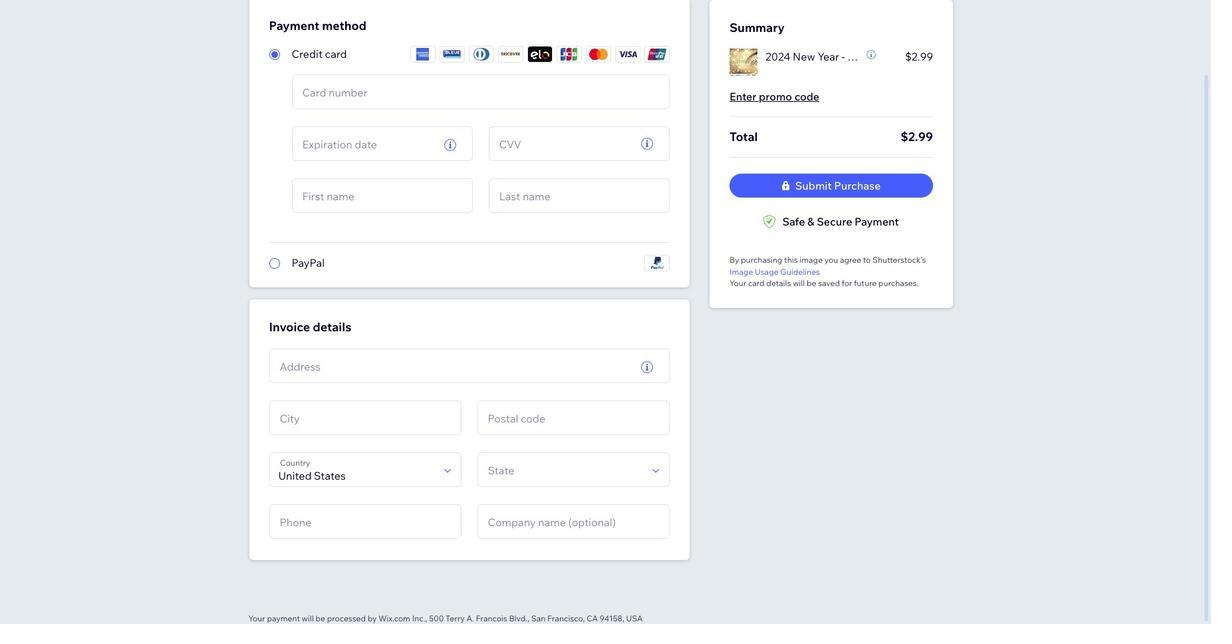 Task type: describe. For each thing, give the bounding box(es) containing it.
submit
[[795, 179, 832, 192]]

name for last
[[523, 190, 551, 203]]

0 horizontal spatial be
[[316, 614, 325, 624]]

safe
[[783, 215, 805, 228]]

name for first
[[327, 190, 355, 203]]

enter
[[730, 90, 757, 103]]

summary
[[730, 20, 785, 35]]

to
[[863, 255, 871, 265]]

submit purchase button
[[730, 174, 933, 198]]

1 vertical spatial $2.99
[[901, 129, 933, 144]]

cvv
[[499, 138, 522, 151]]

inc.,
[[412, 614, 428, 624]]

first
[[302, 190, 324, 203]]

0 vertical spatial $2.99
[[905, 50, 933, 63]]

500
[[429, 614, 444, 624]]

address
[[280, 360, 321, 373]]

image
[[730, 267, 753, 277]]

credit
[[292, 47, 323, 61]]

paypal
[[292, 256, 325, 270]]

processed
[[327, 614, 366, 624]]

1 vertical spatial will
[[302, 614, 314, 624]]

by
[[368, 614, 377, 624]]

payment
[[267, 614, 300, 624]]

credit card
[[292, 47, 347, 61]]

card
[[302, 86, 326, 99]]

your payment will be processed by wix.com inc., 500 terry a. francois blvd., san francisco, ca 94158, usa
[[249, 614, 643, 624]]

&
[[808, 215, 815, 228]]

method
[[322, 18, 367, 33]]

first name
[[302, 190, 355, 203]]

image usage guidelines link
[[730, 266, 820, 278]]

company name (optional)
[[488, 516, 616, 529]]

last name
[[499, 190, 551, 203]]

card inside by purchasing this image you agree to shutterstock's image usage guidelines your card details will be saved for future purchases.
[[748, 278, 765, 288]]

First name text field
[[298, 179, 466, 212]]

postal code
[[488, 412, 546, 425]]

Company name (optional) text field
[[484, 505, 663, 538]]

guidelines
[[780, 267, 820, 277]]

94158,
[[600, 614, 625, 624]]

for
[[842, 278, 852, 288]]

you
[[825, 255, 838, 265]]

saved
[[818, 278, 840, 288]]

Phone telephone field
[[276, 505, 455, 538]]

2024 new year - clock and golden fireworks - countdown to midnight  - abstract defocused background image
[[730, 49, 758, 77]]

0 vertical spatial card
[[325, 47, 347, 61]]

expiration
[[302, 138, 352, 151]]

safe & secure payment
[[783, 215, 899, 228]]

purchases.
[[879, 278, 919, 288]]

1 vertical spatial your
[[249, 614, 265, 624]]



Task type: vqa. For each thing, say whether or not it's contained in the screenshot.
Created
no



Task type: locate. For each thing, give the bounding box(es) containing it.
agree
[[840, 255, 861, 265]]

code
[[795, 90, 820, 103], [521, 412, 546, 425]]

card right credit
[[325, 47, 347, 61]]

payment up credit
[[269, 18, 320, 33]]

0 horizontal spatial payment
[[269, 18, 320, 33]]

1 horizontal spatial payment
[[855, 215, 899, 228]]

name right last
[[523, 190, 551, 203]]

shutterstock's
[[873, 255, 926, 265]]

last
[[499, 190, 521, 203]]

phone
[[280, 516, 312, 529]]

francois
[[476, 614, 508, 624]]

purchase
[[834, 179, 881, 192]]

card down usage at top
[[748, 278, 765, 288]]

Address text field
[[276, 349, 631, 383]]

0 vertical spatial will
[[793, 278, 805, 288]]

will down guidelines
[[793, 278, 805, 288]]

0 horizontal spatial details
[[313, 319, 352, 335]]

will right payment
[[302, 614, 314, 624]]

invoice details
[[269, 319, 352, 335]]

be down guidelines
[[807, 278, 816, 288]]

your
[[730, 278, 746, 288], [249, 614, 265, 624]]

0 horizontal spatial card
[[325, 47, 347, 61]]

None field
[[276, 453, 438, 486]]

1 horizontal spatial your
[[730, 278, 746, 288]]

total
[[730, 129, 758, 144]]

Expiration date telephone field
[[298, 127, 434, 160]]

0 vertical spatial details
[[767, 278, 791, 288]]

code right the postal
[[521, 412, 546, 425]]

your left payment
[[249, 614, 265, 624]]

blvd.,
[[509, 614, 530, 624]]

0 vertical spatial code
[[795, 90, 820, 103]]

details right the invoice
[[313, 319, 352, 335]]

usa
[[627, 614, 643, 624]]

1 horizontal spatial card
[[748, 278, 765, 288]]

be
[[807, 278, 816, 288], [316, 614, 325, 624]]

name right first
[[327, 190, 355, 203]]

company
[[488, 516, 536, 529]]

by purchasing this image you agree to shutterstock's image usage guidelines your card details will be saved for future purchases.
[[730, 255, 926, 288]]

by
[[730, 255, 739, 265]]

1 horizontal spatial details
[[767, 278, 791, 288]]

invoice
[[269, 319, 310, 335]]

your inside by purchasing this image you agree to shutterstock's image usage guidelines your card details will be saved for future purchases.
[[730, 278, 746, 288]]

code right promo
[[795, 90, 820, 103]]

1 horizontal spatial be
[[807, 278, 816, 288]]

0 horizontal spatial code
[[521, 412, 546, 425]]

state
[[488, 464, 515, 477]]

(optional)
[[569, 516, 616, 529]]

1 vertical spatial be
[[316, 614, 325, 624]]

terry
[[446, 614, 465, 624]]

1 horizontal spatial code
[[795, 90, 820, 103]]

francisco,
[[548, 614, 585, 624]]

city
[[280, 412, 300, 425]]

details inside by purchasing this image you agree to shutterstock's image usage guidelines your card details will be saved for future purchases.
[[767, 278, 791, 288]]

1 vertical spatial code
[[521, 412, 546, 425]]

0 vertical spatial be
[[807, 278, 816, 288]]

$2.99
[[905, 50, 933, 63], [901, 129, 933, 144]]

0 horizontal spatial your
[[249, 614, 265, 624]]

City text field
[[276, 401, 455, 435]]

future
[[854, 278, 877, 288]]

name left (optional)
[[538, 516, 566, 529]]

will
[[793, 278, 805, 288], [302, 614, 314, 624]]

1 horizontal spatial will
[[793, 278, 805, 288]]

enter promo code
[[730, 90, 820, 103]]

name
[[327, 190, 355, 203], [523, 190, 551, 203], [538, 516, 566, 529]]

0 vertical spatial payment
[[269, 18, 320, 33]]

promo
[[759, 90, 792, 103]]

1 vertical spatial payment
[[855, 215, 899, 228]]

1 vertical spatial details
[[313, 319, 352, 335]]

details
[[767, 278, 791, 288], [313, 319, 352, 335]]

usage
[[755, 267, 779, 277]]

san
[[532, 614, 546, 624]]

purchasing
[[741, 255, 783, 265]]

expiration date
[[302, 138, 377, 151]]

your down image
[[730, 278, 746, 288]]

Last name text field
[[495, 179, 663, 212]]

0 vertical spatial your
[[730, 278, 746, 288]]

payment
[[269, 18, 320, 33], [855, 215, 899, 228]]

wix.com
[[379, 614, 411, 624]]

secure
[[817, 215, 852, 228]]

details down usage at top
[[767, 278, 791, 288]]

number
[[329, 86, 368, 99]]

be inside by purchasing this image you agree to shutterstock's image usage guidelines your card details will be saved for future purchases.
[[807, 278, 816, 288]]

image
[[800, 255, 823, 265]]

date
[[355, 138, 377, 151]]

this
[[784, 255, 798, 265]]

1 vertical spatial card
[[748, 278, 765, 288]]

enter promo code button
[[730, 89, 820, 104]]

be left "processed"
[[316, 614, 325, 624]]

card number
[[302, 86, 368, 99]]

Postal code text field
[[484, 401, 663, 435]]

ca
[[587, 614, 598, 624]]

0 horizontal spatial will
[[302, 614, 314, 624]]

submit purchase
[[795, 179, 881, 192]]

name for company
[[538, 516, 566, 529]]

card
[[325, 47, 347, 61], [748, 278, 765, 288]]

postal
[[488, 412, 519, 425]]

payment method
[[269, 18, 367, 33]]

will inside by purchasing this image you agree to shutterstock's image usage guidelines your card details will be saved for future purchases.
[[793, 278, 805, 288]]

State field
[[484, 453, 646, 486]]

payment up to
[[855, 215, 899, 228]]

code inside button
[[795, 90, 820, 103]]

a.
[[467, 614, 474, 624]]



